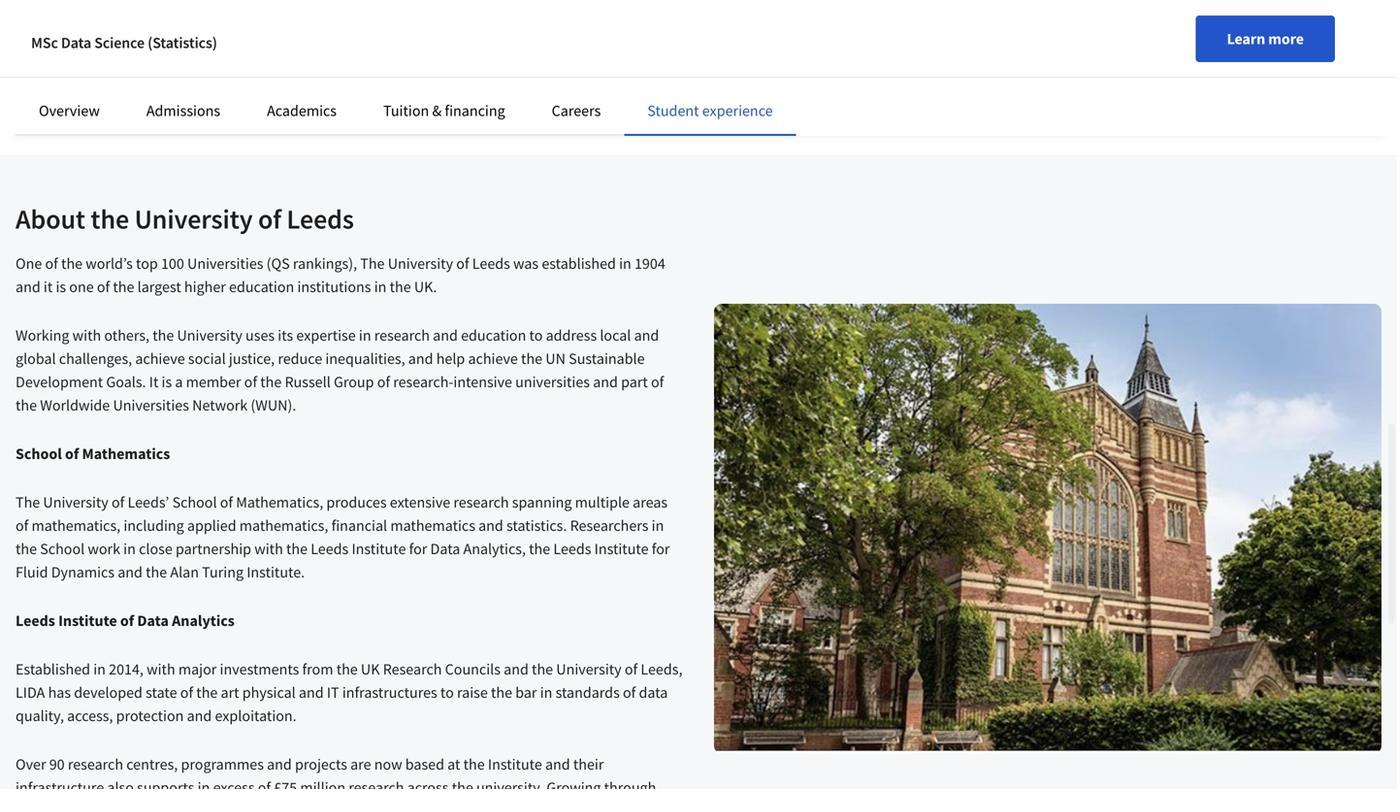 Task type: describe. For each thing, give the bounding box(es) containing it.
world's
[[86, 254, 133, 273]]

based
[[405, 755, 445, 774]]

work
[[88, 539, 120, 559]]

the up bar
[[532, 660, 553, 679]]

institutions
[[297, 277, 371, 297]]

infrastructures
[[342, 683, 438, 702]]

working with others, the university uses its expertise in research and education to address local and global challenges, achieve social justice, reduce inequalities, and help achieve the un sustainable development goals. it is a member of the russell group of research-intensive universities and part of the worldwide universities network (wun).
[[16, 326, 664, 415]]

the left the un
[[521, 349, 543, 369]]

state
[[146, 683, 177, 702]]

(statistics)
[[148, 33, 217, 52]]

research up also
[[68, 755, 123, 774]]

and up £75
[[267, 755, 292, 774]]

excess
[[213, 778, 255, 789]]

mathematics
[[82, 444, 170, 464]]

and up bar
[[504, 660, 529, 679]]

raise
[[457, 683, 488, 702]]

protection
[[116, 706, 184, 726]]

leeds down the statistics.
[[554, 539, 592, 559]]

global
[[16, 349, 56, 369]]

and up analytics,
[[479, 516, 504, 535]]

100
[[161, 254, 184, 273]]

multiple
[[575, 493, 630, 512]]

one
[[69, 277, 94, 297]]

exploitation.
[[215, 706, 297, 726]]

research-
[[393, 372, 454, 392]]

the inside one of the world's top 100 universities (qs rankings), the university of leeds was established in 1904 and it is one of the largest higher education institutions in the uk.
[[360, 254, 385, 273]]

the left art
[[196, 683, 218, 702]]

the up (wun).
[[260, 372, 282, 392]]

at
[[448, 755, 461, 774]]

university inside the established in 2014, with major investments from the uk research councils and the university of leeds, lida has developed state of the art physical and it infrastructures to raise the bar in standards of data quality, access, protection and exploitation.
[[556, 660, 622, 679]]

also
[[107, 778, 134, 789]]

academics
[[267, 101, 337, 120]]

overview
[[39, 101, 100, 120]]

fluid
[[16, 563, 48, 582]]

extensive
[[390, 493, 451, 512]]

dynamics
[[51, 563, 115, 582]]

the right 'at'
[[464, 755, 485, 774]]

local
[[600, 326, 631, 345]]

and inside one of the world's top 100 universities (qs rankings), the university of leeds was established in 1904 and it is one of the largest higher education institutions in the uk.
[[16, 277, 40, 297]]

is inside one of the world's top 100 universities (qs rankings), the university of leeds was established in 1904 and it is one of the largest higher education institutions in the uk.
[[56, 277, 66, 297]]

applied
[[187, 516, 236, 535]]

leeds inside one of the world's top 100 universities (qs rankings), the university of leeds was established in 1904 and it is one of the largest higher education institutions in the uk.
[[473, 254, 510, 273]]

more
[[1269, 29, 1305, 49]]

it
[[149, 372, 159, 392]]

student experience
[[648, 101, 773, 120]]

social
[[188, 349, 226, 369]]

reduce
[[278, 349, 322, 369]]

goals.
[[106, 372, 146, 392]]

supports
[[137, 778, 195, 789]]

and down close
[[118, 563, 143, 582]]

the up institute.
[[286, 539, 308, 559]]

intensive
[[454, 372, 512, 392]]

(wun).
[[251, 396, 296, 415]]

student
[[648, 101, 699, 120]]

partnership
[[176, 539, 251, 559]]

0 vertical spatial school
[[16, 444, 62, 464]]

about
[[16, 202, 85, 236]]

mathematics,
[[236, 493, 323, 512]]

has
[[48, 683, 71, 702]]

in up developed
[[93, 660, 106, 679]]

tuition
[[383, 101, 429, 120]]

close
[[139, 539, 173, 559]]

top
[[136, 254, 158, 273]]

experience
[[702, 101, 773, 120]]

msc data science (statistics)
[[31, 33, 217, 52]]

centres,
[[126, 755, 178, 774]]

part
[[621, 372, 648, 392]]

in left 1904
[[619, 254, 632, 273]]

developed
[[74, 683, 143, 702]]

education inside one of the world's top 100 universities (qs rankings), the university of leeds was established in 1904 and it is one of the largest higher education institutions in the uk.
[[229, 277, 294, 297]]

overview link
[[39, 101, 100, 120]]

&
[[432, 101, 442, 120]]

spanning
[[512, 493, 572, 512]]

analytics
[[172, 611, 235, 631]]

to inside the established in 2014, with major investments from the uk research councils and the university of leeds, lida has developed state of the art physical and it infrastructures to raise the bar in standards of data quality, access, protection and exploitation.
[[441, 683, 454, 702]]

programmes
[[181, 755, 264, 774]]

it
[[44, 277, 53, 297]]

universities inside working with others, the university uses its expertise in research and education to address local and global challenges, achieve social justice, reduce inequalities, and help achieve the un sustainable development goals. it is a member of the russell group of research-intensive universities and part of the worldwide universities network (wun).
[[113, 396, 189, 415]]

expertise
[[296, 326, 356, 345]]

data inside the university of leeds' school of mathematics, produces extensive research spanning multiple areas of mathematics, including applied mathematics, financial mathematics and statistics. researchers in the school work in close partnership with the leeds institute for data analytics, the leeds institute for fluid dynamics and the alan turing institute.
[[431, 539, 460, 559]]

the down the statistics.
[[529, 539, 551, 559]]

areas
[[633, 493, 668, 512]]

development
[[16, 372, 103, 392]]

2 vertical spatial school
[[40, 539, 85, 559]]

msc
[[31, 33, 58, 52]]

established
[[542, 254, 616, 273]]

infrastructure
[[16, 778, 104, 789]]

education inside working with others, the university uses its expertise in research and education to address local and global challenges, achieve social justice, reduce inequalities, and help achieve the un sustainable development goals. it is a member of the russell group of research-intensive universities and part of the worldwide universities network (wun).
[[461, 326, 526, 345]]

leeds'
[[128, 493, 169, 512]]

the up world's
[[91, 202, 129, 236]]

it
[[327, 683, 339, 702]]

university inside the university of leeds' school of mathematics, produces extensive research spanning multiple areas of mathematics, including applied mathematics, financial mathematics and statistics. researchers in the school work in close partnership with the leeds institute for data analytics, the leeds institute for fluid dynamics and the alan turing institute.
[[43, 493, 109, 512]]

tuition & financing link
[[383, 101, 505, 120]]

art
[[221, 683, 239, 702]]

uk.
[[414, 277, 437, 297]]

research inside working with others, the university uses its expertise in research and education to address local and global challenges, achieve social justice, reduce inequalities, and help achieve the un sustainable development goals. it is a member of the russell group of research-intensive universities and part of the worldwide universities network (wun).
[[374, 326, 430, 345]]

data
[[639, 683, 668, 702]]

learn more
[[1227, 29, 1305, 49]]

in right bar
[[540, 683, 553, 702]]

address
[[546, 326, 597, 345]]

million
[[300, 778, 346, 789]]

and right local
[[634, 326, 659, 345]]

and up research-
[[408, 349, 433, 369]]

science
[[94, 33, 145, 52]]

and up growing
[[545, 755, 570, 774]]

group
[[334, 372, 374, 392]]

are
[[351, 755, 371, 774]]



Task type: locate. For each thing, give the bounding box(es) containing it.
mathematics,
[[32, 516, 120, 535], [240, 516, 328, 535]]

with up state
[[147, 660, 175, 679]]

quality,
[[16, 706, 64, 726]]

2 vertical spatial data
[[137, 611, 169, 631]]

(qs
[[267, 254, 290, 273]]

0 horizontal spatial is
[[56, 277, 66, 297]]

justice,
[[229, 349, 275, 369]]

to
[[530, 326, 543, 345], [441, 683, 454, 702]]

institute down dynamics
[[58, 611, 117, 631]]

data right msc
[[61, 33, 91, 52]]

russell
[[285, 372, 331, 392]]

the up one
[[61, 254, 83, 273]]

education up intensive
[[461, 326, 526, 345]]

investments
[[220, 660, 299, 679]]

the
[[360, 254, 385, 273], [16, 493, 40, 512]]

standards
[[556, 683, 620, 702]]

rankings),
[[293, 254, 357, 273]]

in down areas
[[652, 516, 664, 535]]

admissions link
[[146, 101, 220, 120]]

and left it
[[299, 683, 324, 702]]

1 vertical spatial is
[[162, 372, 172, 392]]

universities
[[516, 372, 590, 392]]

the down development
[[16, 396, 37, 415]]

leeds down fluid
[[16, 611, 55, 631]]

1904
[[635, 254, 666, 273]]

one
[[16, 254, 42, 273]]

school down worldwide
[[16, 444, 62, 464]]

leeds down financial
[[311, 539, 349, 559]]

school up applied
[[172, 493, 217, 512]]

research
[[374, 326, 430, 345], [454, 493, 509, 512], [68, 755, 123, 774], [349, 778, 404, 789]]

1 horizontal spatial the
[[360, 254, 385, 273]]

the down world's
[[113, 277, 134, 297]]

0 vertical spatial with
[[72, 326, 101, 345]]

to left raise
[[441, 683, 454, 702]]

0 vertical spatial is
[[56, 277, 66, 297]]

uk
[[361, 660, 380, 679]]

institute down financial
[[352, 539, 406, 559]]

is right 'it'
[[56, 277, 66, 297]]

and
[[16, 277, 40, 297], [433, 326, 458, 345], [634, 326, 659, 345], [408, 349, 433, 369], [593, 372, 618, 392], [479, 516, 504, 535], [118, 563, 143, 582], [504, 660, 529, 679], [299, 683, 324, 702], [187, 706, 212, 726], [267, 755, 292, 774], [545, 755, 570, 774]]

0 horizontal spatial the
[[16, 493, 40, 512]]

0 horizontal spatial with
[[72, 326, 101, 345]]

with up challenges,
[[72, 326, 101, 345]]

in right work
[[123, 539, 136, 559]]

1 horizontal spatial education
[[461, 326, 526, 345]]

1 vertical spatial with
[[255, 539, 283, 559]]

education down (qs
[[229, 277, 294, 297]]

with up institute.
[[255, 539, 283, 559]]

1 for from the left
[[409, 539, 427, 559]]

a
[[175, 372, 183, 392]]

0 horizontal spatial achieve
[[135, 349, 185, 369]]

the down 'at'
[[452, 778, 473, 789]]

universities up higher
[[187, 254, 264, 273]]

0 vertical spatial to
[[530, 326, 543, 345]]

of inside over 90 research centres, programmes and projects are now based at the institute and their infrastructure also supports in excess of £75 million research across the university. growing throug
[[258, 778, 271, 789]]

0 vertical spatial universities
[[187, 254, 264, 273]]

0 vertical spatial the
[[360, 254, 385, 273]]

growing
[[547, 778, 601, 789]]

school up dynamics
[[40, 539, 85, 559]]

1 vertical spatial data
[[431, 539, 460, 559]]

2014,
[[109, 660, 144, 679]]

university up standards
[[556, 660, 622, 679]]

with inside working with others, the university uses its expertise in research and education to address local and global challenges, achieve social justice, reduce inequalities, and help achieve the un sustainable development goals. it is a member of the russell group of research-intensive universities and part of the worldwide universities network (wun).
[[72, 326, 101, 345]]

projects
[[295, 755, 347, 774]]

2 for from the left
[[652, 539, 670, 559]]

in up 'inequalities,' on the top left of the page
[[359, 326, 371, 345]]

learn more button
[[1196, 16, 1336, 62]]

financing
[[445, 101, 505, 120]]

mathematics, up work
[[32, 516, 120, 535]]

the left 'uk.'
[[390, 277, 411, 297]]

1 horizontal spatial for
[[652, 539, 670, 559]]

2 achieve from the left
[[468, 349, 518, 369]]

the up fluid
[[16, 539, 37, 559]]

tuition & financing
[[383, 101, 505, 120]]

research up analytics,
[[454, 493, 509, 512]]

0 horizontal spatial for
[[409, 539, 427, 559]]

university inside one of the world's top 100 universities (qs rankings), the university of leeds was established in 1904 and it is one of the largest higher education institutions in the uk.
[[388, 254, 453, 273]]

working
[[16, 326, 69, 345]]

in
[[619, 254, 632, 273], [374, 277, 387, 297], [359, 326, 371, 345], [652, 516, 664, 535], [123, 539, 136, 559], [93, 660, 106, 679], [540, 683, 553, 702], [198, 778, 210, 789]]

the
[[91, 202, 129, 236], [61, 254, 83, 273], [113, 277, 134, 297], [390, 277, 411, 297], [153, 326, 174, 345], [521, 349, 543, 369], [260, 372, 282, 392], [16, 396, 37, 415], [16, 539, 37, 559], [286, 539, 308, 559], [529, 539, 551, 559], [146, 563, 167, 582], [337, 660, 358, 679], [532, 660, 553, 679], [196, 683, 218, 702], [491, 683, 513, 702], [464, 755, 485, 774], [452, 778, 473, 789]]

1 vertical spatial school
[[172, 493, 217, 512]]

£75
[[274, 778, 297, 789]]

mathematics, down mathematics,
[[240, 516, 328, 535]]

leeds up "rankings),"
[[287, 202, 354, 236]]

universities down it
[[113, 396, 189, 415]]

largest
[[137, 277, 181, 297]]

data left analytics
[[137, 611, 169, 631]]

the right others,
[[153, 326, 174, 345]]

achieve up it
[[135, 349, 185, 369]]

to inside working with others, the university uses its expertise in research and education to address local and global challenges, achieve social justice, reduce inequalities, and help achieve the un sustainable development goals. it is a member of the russell group of research-intensive universities and part of the worldwide universities network (wun).
[[530, 326, 543, 345]]

and down sustainable
[[593, 372, 618, 392]]

careers
[[552, 101, 601, 120]]

1 horizontal spatial data
[[137, 611, 169, 631]]

research inside the university of leeds' school of mathematics, produces extensive research spanning multiple areas of mathematics, including applied mathematics, financial mathematics and statistics. researchers in the school work in close partnership with the leeds institute for data analytics, the leeds institute for fluid dynamics and the alan turing institute.
[[454, 493, 509, 512]]

in inside over 90 research centres, programmes and projects are now based at the institute and their infrastructure also supports in excess of £75 million research across the university. growing throug
[[198, 778, 210, 789]]

researchers
[[570, 516, 649, 535]]

one of the world's top 100 universities (qs rankings), the university of leeds was established in 1904 and it is one of the largest higher education institutions in the uk.
[[16, 254, 666, 297]]

for down areas
[[652, 539, 670, 559]]

for down mathematics
[[409, 539, 427, 559]]

1 mathematics, from the left
[[32, 516, 120, 535]]

about the university of leeds
[[16, 202, 354, 236]]

education
[[229, 277, 294, 297], [461, 326, 526, 345]]

analytics,
[[464, 539, 526, 559]]

learn
[[1227, 29, 1266, 49]]

0 horizontal spatial to
[[441, 683, 454, 702]]

councils
[[445, 660, 501, 679]]

and up help
[[433, 326, 458, 345]]

1 vertical spatial the
[[16, 493, 40, 512]]

over
[[16, 755, 46, 774]]

academics link
[[267, 101, 337, 120]]

inequalities,
[[326, 349, 405, 369]]

is left a
[[162, 372, 172, 392]]

2 mathematics, from the left
[[240, 516, 328, 535]]

0 vertical spatial education
[[229, 277, 294, 297]]

leeds left was
[[473, 254, 510, 273]]

physical
[[242, 683, 296, 702]]

universities inside one of the world's top 100 universities (qs rankings), the university of leeds was established in 1904 and it is one of the largest higher education institutions in the uk.
[[187, 254, 264, 273]]

in inside working with others, the university uses its expertise in research and education to address local and global challenges, achieve social justice, reduce inequalities, and help achieve the un sustainable development goals. it is a member of the russell group of research-intensive universities and part of the worldwide universities network (wun).
[[359, 326, 371, 345]]

across
[[407, 778, 449, 789]]

1 vertical spatial education
[[461, 326, 526, 345]]

university up 100 at the top of page
[[134, 202, 253, 236]]

of
[[258, 202, 281, 236], [45, 254, 58, 273], [456, 254, 469, 273], [97, 277, 110, 297], [244, 372, 257, 392], [377, 372, 390, 392], [651, 372, 664, 392], [65, 444, 79, 464], [112, 493, 125, 512], [220, 493, 233, 512], [16, 516, 28, 535], [120, 611, 134, 631], [625, 660, 638, 679], [180, 683, 193, 702], [623, 683, 636, 702], [258, 778, 271, 789]]

university inside working with others, the university uses its expertise in research and education to address local and global challenges, achieve social justice, reduce inequalities, and help achieve the un sustainable development goals. it is a member of the russell group of research-intensive universities and part of the worldwide universities network (wun).
[[177, 326, 243, 345]]

bar
[[516, 683, 537, 702]]

the left uk
[[337, 660, 358, 679]]

1 achieve from the left
[[135, 349, 185, 369]]

sustainable
[[569, 349, 645, 369]]

0 horizontal spatial education
[[229, 277, 294, 297]]

statistics.
[[507, 516, 567, 535]]

0 vertical spatial data
[[61, 33, 91, 52]]

institute.
[[247, 563, 305, 582]]

the up fluid
[[16, 493, 40, 512]]

is inside working with others, the university uses its expertise in research and education to address local and global challenges, achieve social justice, reduce inequalities, and help achieve the un sustainable development goals. it is a member of the russell group of research-intensive universities and part of the worldwide universities network (wun).
[[162, 372, 172, 392]]

university down 'school of mathematics' at the left bottom of page
[[43, 493, 109, 512]]

others,
[[104, 326, 150, 345]]

data down mathematics
[[431, 539, 460, 559]]

research down now
[[349, 778, 404, 789]]

with inside the university of leeds' school of mathematics, produces extensive research spanning multiple areas of mathematics, including applied mathematics, financial mathematics and statistics. researchers in the school work in close partnership with the leeds institute for data analytics, the leeds institute for fluid dynamics and the alan turing institute.
[[255, 539, 283, 559]]

leeds institute of data analytics
[[16, 611, 235, 631]]

admissions
[[146, 101, 220, 120]]

2 horizontal spatial with
[[255, 539, 283, 559]]

financial
[[332, 516, 387, 535]]

2 vertical spatial with
[[147, 660, 175, 679]]

1 vertical spatial to
[[441, 683, 454, 702]]

their
[[574, 755, 604, 774]]

1 horizontal spatial with
[[147, 660, 175, 679]]

1 horizontal spatial achieve
[[468, 349, 518, 369]]

1 horizontal spatial mathematics,
[[240, 516, 328, 535]]

institute inside over 90 research centres, programmes and projects are now based at the institute and their infrastructure also supports in excess of £75 million research across the university. growing throug
[[488, 755, 542, 774]]

in down programmes
[[198, 778, 210, 789]]

the left bar
[[491, 683, 513, 702]]

1 horizontal spatial to
[[530, 326, 543, 345]]

research up 'inequalities,' on the top left of the page
[[374, 326, 430, 345]]

turing
[[202, 563, 244, 582]]

achieve up intensive
[[468, 349, 518, 369]]

with
[[72, 326, 101, 345], [255, 539, 283, 559], [147, 660, 175, 679]]

and down major
[[187, 706, 212, 726]]

university up social
[[177, 326, 243, 345]]

school of mathematics
[[16, 444, 170, 464]]

0 horizontal spatial mathematics,
[[32, 516, 120, 535]]

the down close
[[146, 563, 167, 582]]

to left address
[[530, 326, 543, 345]]

with inside the established in 2014, with major investments from the uk research councils and the university of leeds, lida has developed state of the art physical and it infrastructures to raise the bar in standards of data quality, access, protection and exploitation.
[[147, 660, 175, 679]]

in left 'uk.'
[[374, 277, 387, 297]]

research
[[383, 660, 442, 679]]

1 horizontal spatial is
[[162, 372, 172, 392]]

achieve
[[135, 349, 185, 369], [468, 349, 518, 369]]

universities
[[187, 254, 264, 273], [113, 396, 189, 415]]

established in 2014, with major investments from the uk research councils and the university of leeds, lida has developed state of the art physical and it infrastructures to raise the bar in standards of data quality, access, protection and exploitation.
[[16, 660, 683, 726]]

0 horizontal spatial data
[[61, 33, 91, 52]]

institute
[[352, 539, 406, 559], [595, 539, 649, 559], [58, 611, 117, 631], [488, 755, 542, 774]]

the inside the university of leeds' school of mathematics, produces extensive research spanning multiple areas of mathematics, including applied mathematics, financial mathematics and statistics. researchers in the school work in close partnership with the leeds institute for data analytics, the leeds institute for fluid dynamics and the alan turing institute.
[[16, 493, 40, 512]]

including
[[124, 516, 184, 535]]

1 vertical spatial universities
[[113, 396, 189, 415]]

and left 'it'
[[16, 277, 40, 297]]

institute up university.
[[488, 755, 542, 774]]

institute down the researchers
[[595, 539, 649, 559]]

the up 'institutions'
[[360, 254, 385, 273]]

worldwide
[[40, 396, 110, 415]]

challenges,
[[59, 349, 132, 369]]

2 horizontal spatial data
[[431, 539, 460, 559]]

member
[[186, 372, 241, 392]]

careers link
[[552, 101, 601, 120]]

was
[[514, 254, 539, 273]]

university up 'uk.'
[[388, 254, 453, 273]]



Task type: vqa. For each thing, say whether or not it's contained in the screenshot.
the on within "We recommend taking the courses in the order presented, as each subsequent course will build on material from previous courses."
no



